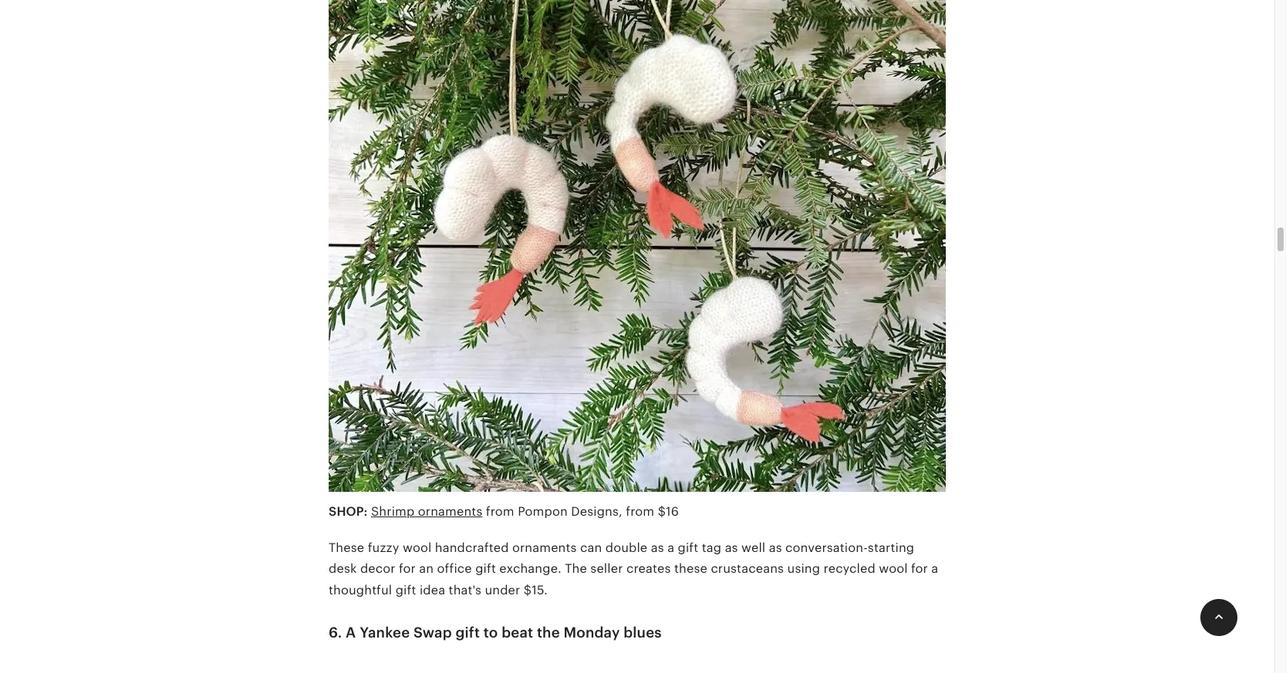 Task type: describe. For each thing, give the bounding box(es) containing it.
well
[[741, 541, 766, 556]]

decor
[[360, 562, 395, 577]]

crustaceans
[[711, 562, 784, 577]]

swap
[[413, 625, 452, 641]]

tag
[[702, 541, 722, 556]]

to
[[484, 625, 498, 641]]

idea
[[420, 583, 445, 598]]

these
[[329, 541, 364, 556]]

shop:
[[329, 505, 368, 519]]

0 vertical spatial a
[[667, 541, 674, 556]]

double
[[605, 541, 648, 556]]

2 as from the left
[[725, 541, 738, 556]]

can
[[580, 541, 602, 556]]

office
[[437, 562, 472, 577]]

gift left idea
[[396, 583, 416, 598]]

an
[[419, 562, 434, 577]]

6.
[[329, 625, 342, 641]]

1 vertical spatial a
[[931, 562, 938, 577]]

1 as from the left
[[651, 541, 664, 556]]

gift up these
[[678, 541, 698, 556]]

thoughtful
[[329, 583, 392, 598]]

recycled
[[824, 562, 876, 577]]

ornaments inside these fuzzy wool handcrafted ornaments can double as a gift tag as well as conversation-starting desk decor for an office gift exchange. the seller creates these crustaceans using recycled wool for a thoughtful gift idea that's under $15.
[[512, 541, 577, 556]]

6. a yankee swap gift to beat the monday blues
[[329, 625, 662, 641]]

0 horizontal spatial ornaments
[[418, 505, 483, 519]]

$15.
[[524, 583, 548, 598]]

shop: shrimp ornaments from  pompon designs, from $16
[[329, 505, 679, 519]]

3 as from the left
[[769, 541, 782, 556]]

starting
[[868, 541, 914, 556]]

0 vertical spatial wool
[[403, 541, 432, 556]]

shrimp
[[371, 505, 415, 519]]



Task type: vqa. For each thing, say whether or not it's contained in the screenshot.
TÜRKIYE
no



Task type: locate. For each thing, give the bounding box(es) containing it.
pompon
[[518, 505, 568, 519]]

ornaments up the exchange.
[[512, 541, 577, 556]]

1 horizontal spatial wool
[[879, 562, 908, 577]]

$16
[[658, 505, 679, 519]]

1 vertical spatial wool
[[879, 562, 908, 577]]

using
[[787, 562, 820, 577]]

beat
[[502, 625, 533, 641]]

gift
[[678, 541, 698, 556], [475, 562, 496, 577], [396, 583, 416, 598], [455, 625, 480, 641]]

for down starting
[[911, 562, 928, 577]]

1 for from the left
[[399, 562, 416, 577]]

that's
[[449, 583, 481, 598]]

1 horizontal spatial for
[[911, 562, 928, 577]]

fuzzy
[[368, 541, 399, 556]]

0 horizontal spatial a
[[667, 541, 674, 556]]

0 horizontal spatial for
[[399, 562, 416, 577]]

as right the tag
[[725, 541, 738, 556]]

yankee
[[360, 625, 410, 641]]

the
[[537, 625, 560, 641]]

gift left to
[[455, 625, 480, 641]]

from left $16
[[626, 505, 654, 519]]

from
[[486, 505, 514, 519], [626, 505, 654, 519]]

1 horizontal spatial as
[[725, 541, 738, 556]]

gift down handcrafted
[[475, 562, 496, 577]]

wool up the an
[[403, 541, 432, 556]]

0 horizontal spatial as
[[651, 541, 664, 556]]

0 vertical spatial ornaments
[[418, 505, 483, 519]]

1 vertical spatial ornaments
[[512, 541, 577, 556]]

ornaments up handcrafted
[[418, 505, 483, 519]]

wool shrimp ornaments from etsy image
[[329, 0, 946, 502]]

monday
[[564, 625, 620, 641]]

seller
[[590, 562, 623, 577]]

for left the an
[[399, 562, 416, 577]]

handcrafted
[[435, 541, 509, 556]]

designs,
[[571, 505, 623, 519]]

for
[[399, 562, 416, 577], [911, 562, 928, 577]]

1 horizontal spatial a
[[931, 562, 938, 577]]

wool
[[403, 541, 432, 556], [879, 562, 908, 577]]

wool down starting
[[879, 562, 908, 577]]

conversation-
[[785, 541, 868, 556]]

2 from from the left
[[626, 505, 654, 519]]

exchange.
[[499, 562, 562, 577]]

1 from from the left
[[486, 505, 514, 519]]

0 horizontal spatial from
[[486, 505, 514, 519]]

these fuzzy wool handcrafted ornaments can double as a gift tag as well as conversation-starting desk decor for an office gift exchange. the seller creates these crustaceans using recycled wool for a thoughtful gift idea that's under $15.
[[329, 541, 938, 598]]

ornaments
[[418, 505, 483, 519], [512, 541, 577, 556]]

as up "creates"
[[651, 541, 664, 556]]

2 horizontal spatial as
[[769, 541, 782, 556]]

creates
[[626, 562, 671, 577]]

the
[[565, 562, 587, 577]]

1 horizontal spatial from
[[626, 505, 654, 519]]

as
[[651, 541, 664, 556], [725, 541, 738, 556], [769, 541, 782, 556]]

shrimp ornaments link
[[371, 505, 483, 519]]

a
[[346, 625, 356, 641]]

under
[[485, 583, 520, 598]]

from left pompon
[[486, 505, 514, 519]]

desk
[[329, 562, 357, 577]]

blues
[[624, 625, 662, 641]]

a
[[667, 541, 674, 556], [931, 562, 938, 577]]

these
[[674, 562, 707, 577]]

2 for from the left
[[911, 562, 928, 577]]

as right well
[[769, 541, 782, 556]]

1 horizontal spatial ornaments
[[512, 541, 577, 556]]

0 horizontal spatial wool
[[403, 541, 432, 556]]



